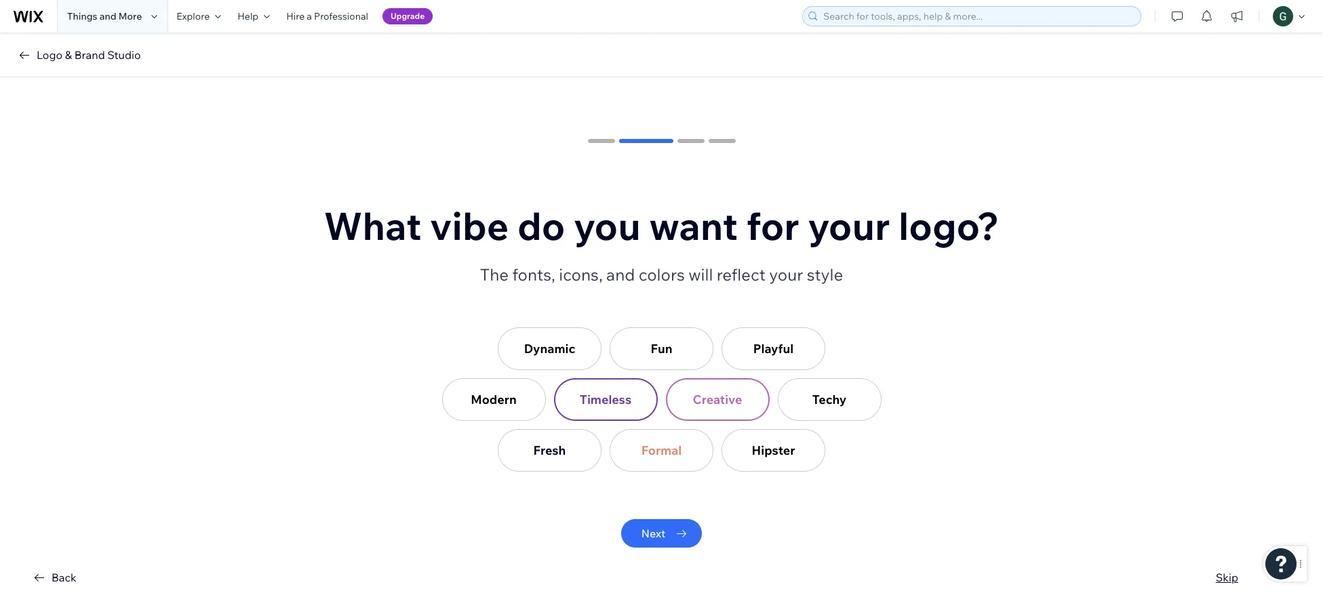 Task type: vqa. For each thing, say whether or not it's contained in the screenshot.
'What vibe do you want for your logo?'
yes



Task type: describe. For each thing, give the bounding box(es) containing it.
you
[[574, 202, 641, 250]]

techy
[[812, 392, 847, 407]]

vibe
[[430, 202, 509, 250]]

colors
[[639, 265, 685, 285]]

timeless button
[[554, 378, 658, 421]]

formal button
[[610, 429, 714, 472]]

fresh button
[[498, 429, 602, 472]]

things and more
[[67, 10, 142, 22]]

techy button
[[778, 378, 881, 421]]

creative button
[[666, 378, 769, 421]]

timeless
[[580, 392, 632, 407]]

for
[[747, 202, 799, 250]]

1 horizontal spatial your
[[808, 202, 890, 250]]

what
[[324, 202, 422, 250]]

want
[[649, 202, 738, 250]]

creative
[[693, 392, 742, 407]]

the
[[480, 265, 509, 285]]

1 vertical spatial and
[[606, 265, 635, 285]]

what vibe do you want for your logo?
[[324, 202, 999, 250]]

style
[[807, 265, 843, 285]]

fun
[[651, 341, 672, 356]]

professional
[[314, 10, 368, 22]]

studio
[[107, 48, 141, 62]]

brand
[[74, 48, 105, 62]]

reflect
[[717, 265, 766, 285]]

skip button
[[1216, 570, 1238, 586]]

fonts,
[[512, 265, 555, 285]]



Task type: locate. For each thing, give the bounding box(es) containing it.
fun button
[[610, 328, 714, 370]]

playful button
[[722, 328, 825, 370]]

your up style
[[808, 202, 890, 250]]

modern
[[471, 392, 517, 407]]

will
[[689, 265, 713, 285]]

and left more
[[100, 10, 116, 22]]

logo
[[37, 48, 62, 62]]

your left style
[[769, 265, 803, 285]]

&
[[65, 48, 72, 62]]

0 horizontal spatial your
[[769, 265, 803, 285]]

Search for tools, apps, help & more... field
[[819, 7, 1137, 26]]

and right icons,
[[606, 265, 635, 285]]

help
[[238, 10, 259, 22]]

formal
[[641, 443, 682, 458]]

logo & brand studio
[[37, 48, 141, 62]]

dynamic button
[[498, 328, 602, 370]]

do
[[517, 202, 565, 250]]

next
[[641, 527, 666, 541]]

more
[[119, 10, 142, 22]]

explore
[[177, 10, 210, 22]]

1 horizontal spatial and
[[606, 265, 635, 285]]

0 vertical spatial your
[[808, 202, 890, 250]]

hire
[[286, 10, 305, 22]]

things
[[67, 10, 97, 22]]

hire a professional
[[286, 10, 368, 22]]

hipster button
[[722, 429, 825, 472]]

0 vertical spatial and
[[100, 10, 116, 22]]

skip
[[1216, 571, 1238, 585]]

hipster
[[752, 443, 795, 458]]

playful
[[753, 341, 794, 356]]

1 vertical spatial your
[[769, 265, 803, 285]]

fresh
[[534, 443, 566, 458]]

help button
[[229, 0, 278, 33]]

back
[[52, 571, 76, 585]]

your
[[808, 202, 890, 250], [769, 265, 803, 285]]

logo & brand studio button
[[16, 47, 141, 63]]

the fonts, icons, and colors will reflect your style
[[480, 265, 843, 285]]

icons,
[[559, 265, 603, 285]]

and
[[100, 10, 116, 22], [606, 265, 635, 285]]

modern button
[[442, 378, 546, 421]]

0 horizontal spatial and
[[100, 10, 116, 22]]

dynamic
[[524, 341, 575, 356]]

hire a professional link
[[278, 0, 376, 33]]

a
[[307, 10, 312, 22]]

back button
[[31, 570, 76, 586]]

logo?
[[899, 202, 999, 250]]

upgrade button
[[383, 8, 433, 24]]

next button
[[621, 520, 702, 548]]

upgrade
[[391, 11, 425, 21]]



